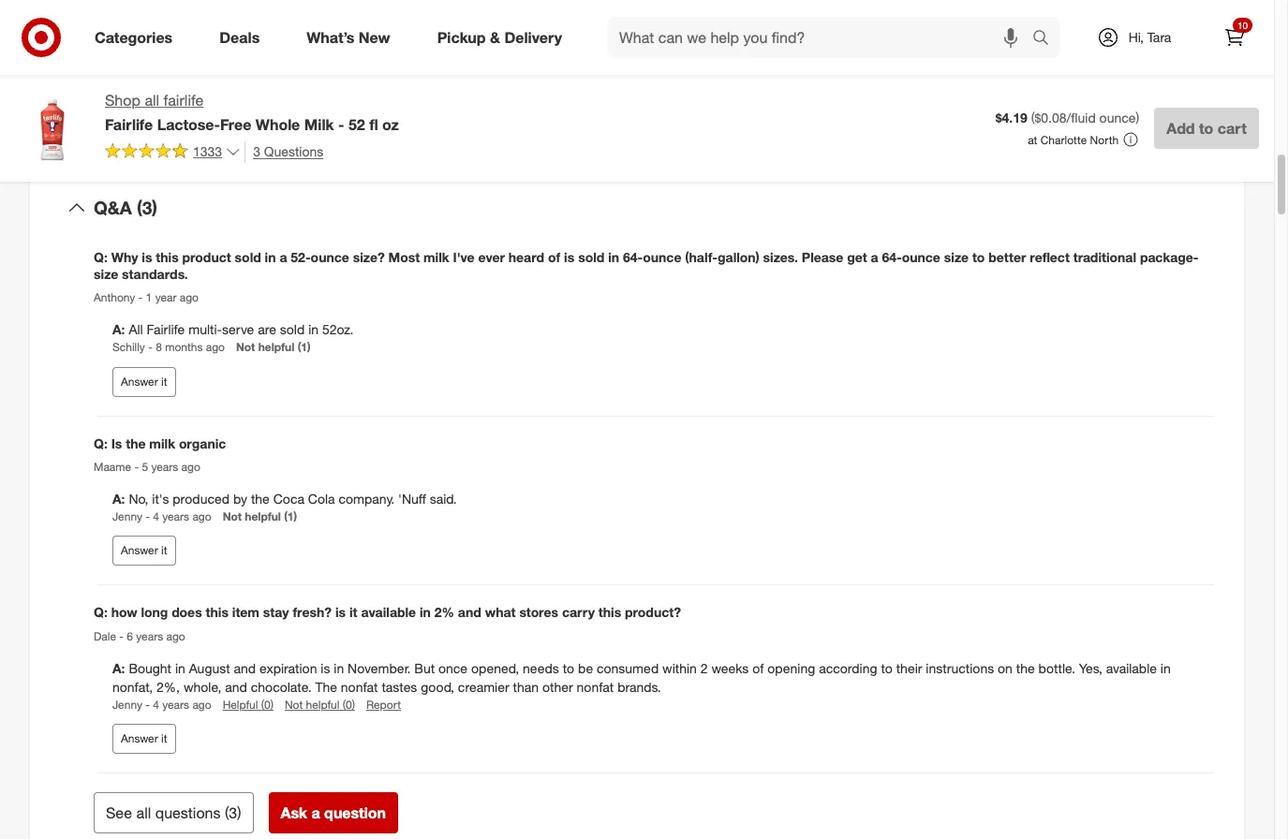 Task type: describe. For each thing, give the bounding box(es) containing it.
bought in august and expiration is in november. but once opened, needs to be consumed within 2 weeks of opening according to their instructions on the bottle. yes, available in nonfat, 2%, whole, and chocolate. the nonfat tastes good, creamier than other nonfat brands.
[[112, 661, 1172, 695]]

nonfat,
[[112, 680, 153, 695]]

and inside the 'q: how long does this item stay fresh? is it available in 2% and what stores carry this product? dale - 6 years ago'
[[458, 605, 482, 621]]

q&a (3)
[[94, 197, 158, 219]]

heard
[[509, 250, 545, 266]]

see
[[106, 804, 132, 823]]

0 horizontal spatial size
[[94, 266, 118, 282]]

long
[[141, 605, 168, 621]]

product?
[[625, 605, 681, 621]]

milk inside the q: why is this product sold in a 52-ounce size?  most milk i've ever heard of is sold in 64-ounce (half-gallon) sizes.  please get a 64-ounce size to better reflect traditional package- size standards. anthony - 1 year ago
[[424, 250, 450, 266]]

produced
[[173, 491, 230, 507]]

bought
[[129, 661, 172, 677]]

in up 2%,
[[175, 661, 185, 677]]

ago inside the 'q: how long does this item stay fresh? is it available in 2% and what stores carry this product? dale - 6 years ago'
[[166, 630, 185, 644]]

1 horizontal spatial size
[[945, 250, 969, 266]]

categories
[[95, 28, 173, 46]]

ounce left size?
[[311, 250, 349, 266]]

serve
[[222, 322, 254, 338]]

item
[[232, 605, 260, 621]]

according
[[819, 661, 878, 677]]

2 64- from the left
[[882, 250, 902, 266]]

2 horizontal spatial this
[[599, 605, 622, 621]]

creamier
[[458, 680, 510, 695]]

be
[[578, 661, 593, 677]]

2 vertical spatial and
[[225, 680, 247, 695]]

fresh?
[[293, 605, 332, 621]]

answer it button for all
[[112, 367, 176, 397]]

is up the standards.
[[142, 250, 152, 266]]

deals link
[[204, 17, 283, 58]]

8
[[156, 341, 162, 355]]

good,
[[421, 680, 455, 695]]

shop
[[105, 91, 141, 110]]

whole
[[256, 115, 300, 134]]

multi-
[[189, 322, 222, 338]]

of inside bought in august and expiration is in november. but once opened, needs to be consumed within 2 weeks of opening according to their instructions on the bottle. yes, available in nonfat, 2%, whole, and chocolate. the nonfat tastes good, creamier than other nonfat brands.
[[753, 661, 764, 677]]

oz
[[383, 115, 399, 134]]

'nuff
[[398, 491, 426, 507]]

ever
[[478, 250, 505, 266]]

jenny - 4 years ago for no, it's produced by the coca cola company. 'nuff said.
[[112, 510, 212, 524]]

(1) for coca
[[284, 510, 297, 524]]

opened,
[[471, 661, 520, 677]]

years inside the 'q: how long does this item stay fresh? is it available in 2% and what stores carry this product? dale - 6 years ago'
[[136, 630, 163, 644]]

not helpful  (0) button
[[285, 697, 355, 713]]

helpful for are
[[258, 341, 295, 355]]

size?
[[353, 250, 385, 266]]

q: for q: is the milk organic
[[94, 435, 108, 451]]

all
[[129, 322, 143, 338]]

at
[[1028, 133, 1038, 147]]

1 horizontal spatial (
[[1032, 110, 1035, 126]]

it's
[[152, 491, 169, 507]]

traditional
[[1074, 250, 1137, 266]]

in left 52oz.
[[309, 322, 319, 338]]

at charlotte north
[[1028, 133, 1119, 147]]

- down nonfat,
[[146, 698, 150, 712]]

q: how long does this item stay fresh? is it available in 2% and what stores carry this product? dale - 6 years ago
[[94, 605, 681, 644]]

a: all fairlife multi-serve are sold in 52oz.
[[112, 322, 354, 338]]

this inside the q: why is this product sold in a 52-ounce size?  most milk i've ever heard of is sold in 64-ounce (half-gallon) sizes.  please get a 64-ounce size to better reflect traditional package- size standards. anthony - 1 year ago
[[156, 250, 179, 266]]

- inside q: is the milk organic maame - 5 years ago
[[134, 460, 139, 474]]

add to cart button
[[1155, 108, 1260, 149]]

3 questions link
[[245, 141, 324, 163]]

q: is the milk organic maame - 5 years ago
[[94, 435, 226, 474]]

ask a question
[[281, 804, 386, 823]]

ounce left (half-
[[643, 250, 682, 266]]

free
[[220, 115, 252, 134]]

&
[[490, 28, 501, 46]]

all for see
[[136, 804, 151, 823]]

the
[[315, 680, 337, 695]]

available inside bought in august and expiration is in november. but once opened, needs to be consumed within 2 weeks of opening according to their instructions on the bottle. yes, available in nonfat, 2%, whole, and chocolate. the nonfat tastes good, creamier than other nonfat brands.
[[1107, 661, 1158, 677]]

once
[[439, 661, 468, 677]]

what's new link
[[291, 17, 414, 58]]

hi, tara
[[1129, 29, 1172, 45]]

1
[[146, 291, 152, 305]]

north
[[1091, 133, 1119, 147]]

helpful
[[223, 698, 258, 712]]

ounce up north
[[1100, 110, 1137, 126]]

but
[[415, 661, 435, 677]]

1 horizontal spatial sold
[[280, 322, 305, 338]]

sizes.
[[764, 250, 799, 266]]

not for by
[[223, 510, 242, 524]]

fl
[[369, 115, 378, 134]]

pickup & delivery
[[437, 28, 562, 46]]

0 horizontal spatial 3
[[229, 804, 237, 823]]

charlotte
[[1041, 133, 1088, 147]]

carry
[[562, 605, 595, 621]]

2 nonfat from the left
[[577, 680, 614, 695]]

reflect
[[1031, 250, 1070, 266]]

weeks
[[712, 661, 749, 677]]

jenny for no, it's produced by the coca cola company. 'nuff said.
[[112, 510, 142, 524]]

3 answer from the top
[[121, 732, 158, 746]]

ago down multi-
[[206, 341, 225, 355]]

0 horizontal spatial sold
[[235, 250, 261, 266]]

1 nonfat from the left
[[341, 680, 378, 695]]

4 for bought in august and expiration is in november. but once opened, needs to be consumed within 2 weeks of opening according to their instructions on the bottle. yes, available in nonfat, 2%, whole, and chocolate. the nonfat tastes good, creamier than other nonfat brands.
[[153, 698, 159, 712]]

- inside the 'q: how long does this item stay fresh? is it available in 2% and what stores carry this product? dale - 6 years ago'
[[119, 630, 124, 644]]

pickup
[[437, 28, 486, 46]]

tara
[[1148, 29, 1172, 45]]

What can we help you find? suggestions appear below search field
[[608, 17, 1038, 58]]

1 horizontal spatial the
[[251, 491, 270, 507]]

cart
[[1218, 119, 1248, 138]]

not inside button
[[285, 698, 303, 712]]

not helpful (1) for are
[[236, 341, 311, 355]]

(1) for sold
[[298, 341, 311, 355]]

not helpful (1) for the
[[223, 510, 297, 524]]

organic
[[179, 435, 226, 451]]

) for ounce
[[1137, 110, 1140, 126]]

new
[[359, 28, 391, 46]]

2 horizontal spatial a
[[871, 250, 879, 266]]

0 vertical spatial 3
[[253, 143, 261, 159]]

) for 3
[[237, 804, 241, 823]]

stay
[[263, 605, 289, 621]]

answer it for no,
[[121, 544, 167, 558]]

(3)
[[137, 197, 158, 219]]

1 64- from the left
[[623, 250, 643, 266]]

1 horizontal spatial this
[[206, 605, 229, 621]]

1333
[[193, 144, 222, 160]]

helpful  (0)
[[223, 698, 274, 712]]

consumed
[[597, 661, 659, 677]]

1 vertical spatial fairlife
[[147, 322, 185, 338]]

q: why is this product sold in a 52-ounce size?  most milk i've ever heard of is sold in 64-ounce (half-gallon) sizes.  please get a 64-ounce size to better reflect traditional package- size standards. anthony - 1 year ago
[[94, 250, 1199, 305]]

helpful inside button
[[306, 698, 340, 712]]

bottle.
[[1039, 661, 1076, 677]]

helpful  (0) button
[[223, 697, 274, 713]]

5
[[142, 460, 148, 474]]

years inside q: is the milk organic maame - 5 years ago
[[151, 460, 178, 474]]

ago down produced
[[193, 510, 212, 524]]

10
[[1238, 20, 1249, 31]]

questions
[[264, 143, 324, 159]]

delivery
[[505, 28, 562, 46]]



Task type: vqa. For each thing, say whether or not it's contained in the screenshot.
Apply. corresponding to Blue Buffalo Health Bars Natural Crunchy Dog Treats Biscuits Pumpkin & Cinnamon Flavor - 16oz
no



Task type: locate. For each thing, give the bounding box(es) containing it.
it for 5
[[161, 544, 167, 558]]

1 horizontal spatial )
[[1137, 110, 1140, 126]]

sold right are
[[280, 322, 305, 338]]

4 for no, it's produced by the coca cola company. 'nuff said.
[[153, 510, 159, 524]]

1 vertical spatial answer it button
[[112, 536, 176, 566]]

1 vertical spatial a:
[[112, 491, 125, 507]]

ounce
[[1100, 110, 1137, 126], [311, 250, 349, 266], [643, 250, 682, 266], [902, 250, 941, 266]]

most
[[389, 250, 420, 266]]

answer it button for no,
[[112, 536, 176, 566]]

a left the 52-
[[280, 250, 287, 266]]

is up the
[[321, 661, 330, 677]]

is right fresh?
[[336, 605, 346, 621]]

a inside button
[[312, 804, 320, 823]]

q: inside the q: why is this product sold in a 52-ounce size?  most milk i've ever heard of is sold in 64-ounce (half-gallon) sizes.  please get a 64-ounce size to better reflect traditional package- size standards. anthony - 1 year ago
[[94, 250, 108, 266]]

not helpful (1) down are
[[236, 341, 311, 355]]

1 vertical spatial )
[[237, 804, 241, 823]]

milk left organic
[[149, 435, 175, 451]]

0 horizontal spatial (
[[225, 804, 229, 823]]

the right on
[[1017, 661, 1036, 677]]

report button
[[366, 697, 401, 713]]

nonfat down 'be'
[[577, 680, 614, 695]]

2 vertical spatial helpful
[[306, 698, 340, 712]]

is inside bought in august and expiration is in november. but once opened, needs to be consumed within 2 weeks of opening according to their instructions on the bottle. yes, available in nonfat, 2%, whole, and chocolate. the nonfat tastes good, creamier than other nonfat brands.
[[321, 661, 330, 677]]

the right is
[[126, 435, 146, 451]]

it
[[161, 374, 167, 389], [161, 544, 167, 558], [350, 605, 358, 621], [161, 732, 167, 746]]

of right weeks
[[753, 661, 764, 677]]

q: for q: why is this product sold in a 52-ounce size?  most milk i've ever heard of is sold in 64-ounce (half-gallon) sizes.  please get a 64-ounce size to better reflect traditional package- size standards.
[[94, 250, 108, 266]]

ask
[[281, 804, 307, 823]]

$4.19
[[996, 110, 1028, 126]]

jenny for bought in august and expiration is in november. but once opened, needs to be consumed within 2 weeks of opening according to their instructions on the bottle. yes, available in nonfat, 2%, whole, and chocolate. the nonfat tastes good, creamier than other nonfat brands.
[[112, 698, 142, 712]]

add
[[1167, 119, 1196, 138]]

0 vertical spatial q:
[[94, 250, 108, 266]]

lactose-
[[157, 115, 220, 134]]

0 vertical spatial (1)
[[298, 341, 311, 355]]

0 horizontal spatial )
[[237, 804, 241, 823]]

to left the better
[[973, 250, 986, 266]]

needs
[[523, 661, 559, 677]]

1 vertical spatial jenny
[[112, 698, 142, 712]]

and up helpful
[[225, 680, 247, 695]]

1 vertical spatial (1)
[[284, 510, 297, 524]]

0 vertical spatial a:
[[112, 322, 125, 338]]

what's
[[307, 28, 355, 46]]

not down by
[[223, 510, 242, 524]]

to left 'be'
[[563, 661, 575, 677]]

jenny down nonfat,
[[112, 698, 142, 712]]

sold
[[235, 250, 261, 266], [579, 250, 605, 266], [280, 322, 305, 338]]

1 vertical spatial (
[[225, 804, 229, 823]]

q: inside the 'q: how long does this item stay fresh? is it available in 2% and what stores carry this product? dale - 6 years ago'
[[94, 605, 108, 621]]

are
[[258, 322, 276, 338]]

ago down whole,
[[193, 698, 212, 712]]

- left 6
[[119, 630, 124, 644]]

2 horizontal spatial the
[[1017, 661, 1036, 677]]

2%,
[[157, 680, 180, 695]]

jenny - 4 years ago for bought in august and expiration is in november. but once opened, needs to be consumed within 2 weeks of opening according to their instructions on the bottle. yes, available in nonfat, 2%, whole, and chocolate. the nonfat tastes good, creamier than other nonfat brands.
[[112, 698, 212, 712]]

64-
[[623, 250, 643, 266], [882, 250, 902, 266]]

0 vertical spatial not
[[236, 341, 255, 355]]

see all questions ( 3 )
[[106, 804, 241, 823]]

q:
[[94, 250, 108, 266], [94, 435, 108, 451], [94, 605, 108, 621]]

) left add
[[1137, 110, 1140, 126]]

- down the no,
[[146, 510, 150, 524]]

1 vertical spatial 4
[[153, 698, 159, 712]]

0 horizontal spatial of
[[548, 250, 561, 266]]

1 horizontal spatial 64-
[[882, 250, 902, 266]]

to left the "their"
[[882, 661, 893, 677]]

1 vertical spatial and
[[234, 661, 256, 677]]

in down q&a (3) dropdown button
[[608, 250, 620, 266]]

q: left is
[[94, 435, 108, 451]]

0 horizontal spatial 64-
[[623, 250, 643, 266]]

ago inside the q: why is this product sold in a 52-ounce size?  most milk i've ever heard of is sold in 64-ounce (half-gallon) sizes.  please get a 64-ounce size to better reflect traditional package- size standards. anthony - 1 year ago
[[180, 291, 199, 305]]

tastes
[[382, 680, 417, 695]]

years down 2%,
[[162, 698, 189, 712]]

search
[[1025, 30, 1070, 48]]

a: no, it's produced by the coca cola company. 'nuff said.
[[112, 491, 457, 507]]

answer down nonfat,
[[121, 732, 158, 746]]

2 vertical spatial the
[[1017, 661, 1036, 677]]

2 a: from the top
[[112, 491, 125, 507]]

1 vertical spatial of
[[753, 661, 764, 677]]

1 horizontal spatial a
[[312, 804, 320, 823]]

milk inside q: is the milk organic maame - 5 years ago
[[149, 435, 175, 451]]

milk
[[424, 250, 450, 266], [149, 435, 175, 451]]

answer it button down the no,
[[112, 536, 176, 566]]

questions
[[155, 804, 221, 823]]

1 horizontal spatial (0)
[[343, 698, 355, 712]]

a: left all
[[112, 322, 125, 338]]

of inside the q: why is this product sold in a 52-ounce size?  most milk i've ever heard of is sold in 64-ounce (half-gallon) sizes.  please get a 64-ounce size to better reflect traditional package- size standards. anthony - 1 year ago
[[548, 250, 561, 266]]

0 vertical spatial jenny - 4 years ago
[[112, 510, 212, 524]]

2 4 from the top
[[153, 698, 159, 712]]

3 q: from the top
[[94, 605, 108, 621]]

a: for no, it's produced by the coca cola company. 'nuff said.
[[112, 491, 125, 507]]

this right carry at the left of page
[[599, 605, 622, 621]]

0 vertical spatial all
[[145, 91, 159, 110]]

6
[[127, 630, 133, 644]]

whole,
[[184, 680, 222, 695]]

4 down 2%,
[[153, 698, 159, 712]]

answer it for all
[[121, 374, 167, 389]]

1 vertical spatial answer
[[121, 544, 158, 558]]

a right ask
[[312, 804, 320, 823]]

1 horizontal spatial 3
[[253, 143, 261, 159]]

3 down whole
[[253, 143, 261, 159]]

q: for q: how long does this item stay fresh? is it available in 2% and what stores carry this product?
[[94, 605, 108, 621]]

- inside the q: why is this product sold in a 52-ounce size?  most milk i've ever heard of is sold in 64-ounce (half-gallon) sizes.  please get a 64-ounce size to better reflect traditional package- size standards. anthony - 1 year ago
[[138, 291, 143, 305]]

1 vertical spatial all
[[136, 804, 151, 823]]

0 vertical spatial fairlife
[[105, 115, 153, 134]]

this
[[156, 250, 179, 266], [206, 605, 229, 621], [599, 605, 622, 621]]

to inside button
[[1200, 119, 1214, 138]]

size down why
[[94, 266, 118, 282]]

not down serve
[[236, 341, 255, 355]]

standards.
[[122, 266, 188, 282]]

1 vertical spatial the
[[251, 491, 270, 507]]

a right get
[[871, 250, 879, 266]]

ago
[[180, 291, 199, 305], [206, 341, 225, 355], [181, 460, 200, 474], [193, 510, 212, 524], [166, 630, 185, 644], [193, 698, 212, 712]]

3 answer it button from the top
[[112, 725, 176, 755]]

it for fresh?
[[161, 732, 167, 746]]

fairlife
[[105, 115, 153, 134], [147, 322, 185, 338]]

why
[[111, 250, 138, 266]]

2 vertical spatial not
[[285, 698, 303, 712]]

report
[[366, 698, 401, 712]]

in left the 52-
[[265, 250, 276, 266]]

is inside the 'q: how long does this item stay fresh? is it available in 2% and what stores carry this product? dale - 6 years ago'
[[336, 605, 346, 621]]

nonfat down november.
[[341, 680, 378, 695]]

q: left how
[[94, 605, 108, 621]]

0 horizontal spatial the
[[126, 435, 146, 451]]

3 a: from the top
[[112, 661, 129, 677]]

ago inside q: is the milk organic maame - 5 years ago
[[181, 460, 200, 474]]

64- right get
[[882, 250, 902, 266]]

to right add
[[1200, 119, 1214, 138]]

q&a (3) button
[[45, 178, 1230, 238]]

1 vertical spatial not helpful (1)
[[223, 510, 297, 524]]

2 q: from the top
[[94, 435, 108, 451]]

0 vertical spatial not helpful (1)
[[236, 341, 311, 355]]

image of fairlife lactose-free whole milk - 52 fl oz image
[[15, 90, 90, 165]]

helpful down the
[[306, 698, 340, 712]]

3 questions
[[253, 143, 324, 159]]

0 vertical spatial )
[[1137, 110, 1140, 126]]

1 horizontal spatial available
[[1107, 661, 1158, 677]]

chocolate.
[[251, 680, 312, 695]]

pickup & delivery link
[[422, 17, 586, 58]]

coca
[[273, 491, 305, 507]]

in up the
[[334, 661, 344, 677]]

1 answer it from the top
[[121, 374, 167, 389]]

0 vertical spatial answer it button
[[112, 367, 176, 397]]

0 horizontal spatial this
[[156, 250, 179, 266]]

2 answer it button from the top
[[112, 536, 176, 566]]

a: left the no,
[[112, 491, 125, 507]]

fairlife
[[164, 91, 204, 110]]

fairlife up schilly - 8 months ago at left top
[[147, 322, 185, 338]]

1 jenny from the top
[[112, 510, 142, 524]]

sold right the heard
[[579, 250, 605, 266]]

10 link
[[1215, 17, 1256, 58]]

0 horizontal spatial available
[[361, 605, 416, 621]]

52oz.
[[322, 322, 354, 338]]

answer for all
[[121, 374, 158, 389]]

-
[[338, 115, 344, 134], [138, 291, 143, 305], [148, 341, 153, 355], [134, 460, 139, 474], [146, 510, 150, 524], [119, 630, 124, 644], [146, 698, 150, 712]]

it right fresh?
[[350, 605, 358, 621]]

0 vertical spatial available
[[361, 605, 416, 621]]

1 answer from the top
[[121, 374, 158, 389]]

(1) down "a: all fairlife multi-serve are sold in 52oz."
[[298, 341, 311, 355]]

1 (0) from the left
[[261, 698, 274, 712]]

2 vertical spatial answer it button
[[112, 725, 176, 755]]

the inside q: is the milk organic maame - 5 years ago
[[126, 435, 146, 451]]

deals
[[220, 28, 260, 46]]

is right the heard
[[564, 250, 575, 266]]

0 vertical spatial answer it
[[121, 374, 167, 389]]

answer it button down 8
[[112, 367, 176, 397]]

ago right year
[[180, 291, 199, 305]]

0 horizontal spatial nonfat
[[341, 680, 378, 695]]

to
[[1200, 119, 1214, 138], [973, 250, 986, 266], [563, 661, 575, 677], [882, 661, 893, 677]]

not for serve
[[236, 341, 255, 355]]

q&a
[[94, 197, 132, 219]]

fairlife inside shop all fairlife fairlife lactose-free whole milk - 52 fl oz
[[105, 115, 153, 134]]

ask a question button
[[269, 793, 398, 834]]

) right questions
[[237, 804, 241, 823]]

1 vertical spatial 3
[[229, 804, 237, 823]]

1 answer it button from the top
[[112, 367, 176, 397]]

it for a
[[161, 374, 167, 389]]

2 jenny from the top
[[112, 698, 142, 712]]

answer it button down nonfat,
[[112, 725, 176, 755]]

0 vertical spatial (
[[1032, 110, 1035, 126]]

1 q: from the top
[[94, 250, 108, 266]]

and right 2%
[[458, 605, 482, 621]]

this left item
[[206, 605, 229, 621]]

2 vertical spatial answer
[[121, 732, 158, 746]]

0 horizontal spatial (0)
[[261, 698, 274, 712]]

answer it down nonfat,
[[121, 732, 167, 746]]

0 vertical spatial 4
[[153, 510, 159, 524]]

3 answer it from the top
[[121, 732, 167, 746]]

years right 5
[[151, 460, 178, 474]]

0 vertical spatial milk
[[424, 250, 450, 266]]

2 answer from the top
[[121, 544, 158, 558]]

nonfat
[[341, 680, 378, 695], [577, 680, 614, 695]]

ago down organic
[[181, 460, 200, 474]]

schilly - 8 months ago
[[112, 341, 225, 355]]

the
[[126, 435, 146, 451], [251, 491, 270, 507], [1017, 661, 1036, 677]]

2 vertical spatial q:
[[94, 605, 108, 621]]

0 vertical spatial answer
[[121, 374, 158, 389]]

milk left i've
[[424, 250, 450, 266]]

0 horizontal spatial a
[[280, 250, 287, 266]]

1 horizontal spatial milk
[[424, 250, 450, 266]]

2%
[[435, 605, 455, 621]]

q: inside q: is the milk organic maame - 5 years ago
[[94, 435, 108, 451]]

(1)
[[298, 341, 311, 355], [284, 510, 297, 524]]

(0)
[[261, 698, 274, 712], [343, 698, 355, 712]]

1 vertical spatial answer it
[[121, 544, 167, 558]]

it down 2%,
[[161, 732, 167, 746]]

2 jenny - 4 years ago from the top
[[112, 698, 212, 712]]

shop all fairlife fairlife lactose-free whole milk - 52 fl oz
[[105, 91, 399, 134]]

)
[[1137, 110, 1140, 126], [237, 804, 241, 823]]

1 horizontal spatial nonfat
[[577, 680, 614, 695]]

(1) down coca
[[284, 510, 297, 524]]

the inside bought in august and expiration is in november. but once opened, needs to be consumed within 2 weeks of opening according to their instructions on the bottle. yes, available in nonfat, 2%, whole, and chocolate. the nonfat tastes good, creamier than other nonfat brands.
[[1017, 661, 1036, 677]]

does
[[172, 605, 202, 621]]

all inside shop all fairlife fairlife lactose-free whole milk - 52 fl oz
[[145, 91, 159, 110]]

1 jenny - 4 years ago from the top
[[112, 510, 212, 524]]

in inside the 'q: how long does this item stay fresh? is it available in 2% and what stores carry this product? dale - 6 years ago'
[[420, 605, 431, 621]]

jenny - 4 years ago down it's
[[112, 510, 212, 524]]

1 vertical spatial q:
[[94, 435, 108, 451]]

1 vertical spatial helpful
[[245, 510, 281, 524]]

maame
[[94, 460, 131, 474]]

a: for all fairlife multi-serve are sold in 52oz.
[[112, 322, 125, 338]]

of right the heard
[[548, 250, 561, 266]]

it down schilly - 8 months ago at left top
[[161, 374, 167, 389]]

expiration
[[260, 661, 317, 677]]

2 horizontal spatial sold
[[579, 250, 605, 266]]

not helpful  (0)
[[285, 698, 355, 712]]

answer it down 8
[[121, 374, 167, 389]]

the right by
[[251, 491, 270, 507]]

1 horizontal spatial of
[[753, 661, 764, 677]]

1 vertical spatial jenny - 4 years ago
[[112, 698, 212, 712]]

cola
[[308, 491, 335, 507]]

2 answer it from the top
[[121, 544, 167, 558]]

answer it down the no,
[[121, 544, 167, 558]]

yes,
[[1080, 661, 1103, 677]]

not down chocolate.
[[285, 698, 303, 712]]

sold right the product
[[235, 250, 261, 266]]

q: left why
[[94, 250, 108, 266]]

a:
[[112, 322, 125, 338], [112, 491, 125, 507], [112, 661, 129, 677]]

3 right questions
[[229, 804, 237, 823]]

0 vertical spatial helpful
[[258, 341, 295, 355]]

1 a: from the top
[[112, 322, 125, 338]]

1 4 from the top
[[153, 510, 159, 524]]

available inside the 'q: how long does this item stay fresh? is it available in 2% and what stores carry this product? dale - 6 years ago'
[[361, 605, 416, 621]]

search button
[[1025, 17, 1070, 62]]

how
[[111, 605, 137, 621]]

- inside shop all fairlife fairlife lactose-free whole milk - 52 fl oz
[[338, 115, 344, 134]]

year
[[155, 291, 177, 305]]

answer for no,
[[121, 544, 158, 558]]

instructions
[[926, 661, 995, 677]]

0 vertical spatial jenny
[[112, 510, 142, 524]]

jenny
[[112, 510, 142, 524], [112, 698, 142, 712]]

in right yes,
[[1161, 661, 1172, 677]]

( right questions
[[225, 804, 229, 823]]

0 vertical spatial and
[[458, 605, 482, 621]]

- left 5
[[134, 460, 139, 474]]

product
[[182, 250, 231, 266]]

4 down it's
[[153, 510, 159, 524]]

1 vertical spatial available
[[1107, 661, 1158, 677]]

their
[[897, 661, 923, 677]]

a: up nonfat,
[[112, 661, 129, 677]]

0 horizontal spatial milk
[[149, 435, 175, 451]]

gallon)
[[718, 250, 760, 266]]

it inside the 'q: how long does this item stay fresh? is it available in 2% and what stores carry this product? dale - 6 years ago'
[[350, 605, 358, 621]]

size
[[945, 250, 969, 266], [94, 266, 118, 282]]

2 (0) from the left
[[343, 698, 355, 712]]

years right 6
[[136, 630, 163, 644]]

64- down q&a (3) dropdown button
[[623, 250, 643, 266]]

jenny - 4 years ago down 2%,
[[112, 698, 212, 712]]

jenny down the no,
[[112, 510, 142, 524]]

- left 8
[[148, 341, 153, 355]]

0 vertical spatial of
[[548, 250, 561, 266]]

what
[[485, 605, 516, 621]]

this up the standards.
[[156, 250, 179, 266]]

answer down schilly
[[121, 374, 158, 389]]

2 vertical spatial a:
[[112, 661, 129, 677]]

(0) down chocolate.
[[261, 698, 274, 712]]

helpful for the
[[245, 510, 281, 524]]

all right shop in the left top of the page
[[145, 91, 159, 110]]

size left the better
[[945, 250, 969, 266]]

i've
[[453, 250, 475, 266]]

years
[[151, 460, 178, 474], [162, 510, 189, 524], [136, 630, 163, 644], [162, 698, 189, 712]]

please
[[802, 250, 844, 266]]

ounce right get
[[902, 250, 941, 266]]

2
[[701, 661, 708, 677]]

it down it's
[[161, 544, 167, 558]]

to inside the q: why is this product sold in a 52-ounce size?  most milk i've ever heard of is sold in 64-ounce (half-gallon) sizes.  please get a 64-ounce size to better reflect traditional package- size standards. anthony - 1 year ago
[[973, 250, 986, 266]]

- left 1
[[138, 291, 143, 305]]

than
[[513, 680, 539, 695]]

helpful down are
[[258, 341, 295, 355]]

1 vertical spatial not
[[223, 510, 242, 524]]

november.
[[348, 661, 411, 677]]

categories link
[[79, 17, 196, 58]]

(0) left the report
[[343, 698, 355, 712]]

years down it's
[[162, 510, 189, 524]]

2 vertical spatial answer it
[[121, 732, 167, 746]]

0 vertical spatial the
[[126, 435, 146, 451]]

52-
[[291, 250, 311, 266]]

available left 2%
[[361, 605, 416, 621]]

is
[[142, 250, 152, 266], [564, 250, 575, 266], [336, 605, 346, 621], [321, 661, 330, 677]]

1 vertical spatial milk
[[149, 435, 175, 451]]

available right yes,
[[1107, 661, 1158, 677]]

all for shop
[[145, 91, 159, 110]]

not helpful (1) down by
[[223, 510, 297, 524]]

ago down does
[[166, 630, 185, 644]]



